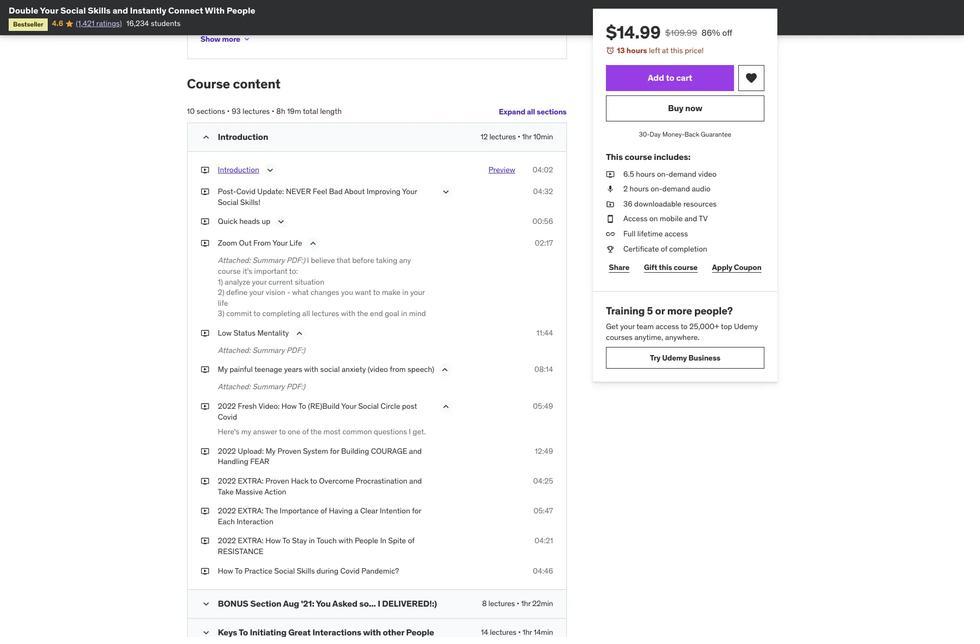 Task type: locate. For each thing, give the bounding box(es) containing it.
2 vertical spatial i
[[378, 599, 380, 609]]

1 vertical spatial udemy
[[662, 353, 687, 363]]

lectures down changes
[[312, 309, 339, 319]]

1 small image from the top
[[200, 132, 211, 143]]

0 horizontal spatial my
[[218, 365, 228, 375]]

your right improving
[[402, 187, 417, 196]]

udemy inside training 5 or more people? get your team access to 25,000+ top udemy courses anytime, anywhere.
[[734, 322, 758, 331]]

xsmall image left "practice"
[[200, 566, 209, 577]]

2022 extra: proven hack to overcome procrastination and take massive action
[[218, 476, 422, 497]]

of left having in the bottom of the page
[[320, 506, 327, 516]]

3 attached: from the top
[[218, 382, 251, 392]]

2 attached: summary pdf:) from the top
[[218, 346, 305, 355]]

this right at at the top right
[[670, 46, 683, 55]]

people?
[[694, 304, 733, 317]]

xsmall image inside show more 'button'
[[242, 35, 251, 44]]

0 horizontal spatial people
[[227, 5, 255, 16]]

your up mind
[[410, 288, 425, 297]]

low
[[218, 328, 232, 338]]

0 vertical spatial introduction
[[218, 131, 268, 142]]

of
[[312, 14, 318, 23], [661, 244, 667, 254], [302, 427, 309, 437], [320, 506, 327, 516], [408, 536, 415, 546]]

1 horizontal spatial skills
[[297, 566, 315, 576]]

to left stay
[[282, 536, 290, 546]]

hours right '13'
[[626, 46, 647, 55]]

get inside get your official certificate of completion to boost your resume
[[218, 14, 230, 23]]

social up (1,421
[[60, 5, 86, 16]]

the left end
[[357, 309, 368, 319]]

0 vertical spatial covid
[[236, 187, 256, 196]]

what
[[292, 288, 309, 297]]

completing
[[262, 309, 301, 319]]

• left 10min
[[518, 132, 520, 142]]

05:47
[[534, 506, 553, 516]]

demand down includes:
[[668, 169, 696, 179]]

1 vertical spatial show lecture description image
[[440, 187, 451, 198]]

small image for introduction
[[200, 132, 211, 143]]

0 horizontal spatial to
[[235, 566, 243, 576]]

0 horizontal spatial for
[[330, 446, 339, 456]]

0 vertical spatial summary
[[252, 256, 285, 265]]

04:21
[[535, 536, 553, 546]]

touch
[[317, 536, 337, 546]]

skills!
[[240, 197, 260, 207]]

on- up 2 hours on-demand audio
[[657, 169, 668, 179]]

anytime,
[[634, 332, 663, 342]]

sections
[[197, 107, 225, 116], [537, 107, 567, 116]]

0 vertical spatial skills
[[88, 5, 111, 16]]

1 horizontal spatial sections
[[537, 107, 567, 116]]

low status mentality
[[218, 328, 289, 338]]

2 attached: from the top
[[218, 346, 251, 355]]

up
[[262, 217, 270, 226]]

hide lecture description image for low status mentality
[[294, 328, 305, 339]]

2022 inside "2022 extra: the importance of having a clear intention for each interaction"
[[218, 506, 236, 516]]

1hr left 22min
[[521, 599, 531, 609]]

with right touch
[[339, 536, 353, 546]]

6.5
[[623, 169, 634, 179]]

people up boost
[[227, 5, 255, 16]]

people for with
[[227, 5, 255, 16]]

0 vertical spatial attached:
[[218, 256, 251, 265]]

udemy right top
[[734, 322, 758, 331]]

more inside training 5 or more people? get your team access to 25,000+ top udemy courses anytime, anywhere.
[[667, 304, 692, 317]]

course up 6.5
[[624, 152, 652, 162]]

0 vertical spatial attached: summary pdf:)
[[218, 256, 307, 265]]

video:
[[259, 402, 280, 411]]

1 horizontal spatial to
[[282, 536, 290, 546]]

mobile
[[660, 214, 682, 224]]

all inside dropdown button
[[527, 107, 535, 116]]

covid
[[236, 187, 256, 196], [218, 412, 237, 422], [340, 566, 360, 576]]

1 vertical spatial to
[[282, 536, 290, 546]]

to right hack
[[310, 476, 317, 486]]

double your social skills and instantly connect with people
[[9, 5, 255, 16]]

1hr for introduction
[[522, 132, 532, 142]]

of inside "2022 extra: the importance of having a clear intention for each interaction"
[[320, 506, 327, 516]]

small image for bonus section aug '21: you asked so... i delivered!:)
[[200, 599, 211, 610]]

business
[[688, 353, 720, 363]]

0 vertical spatial extra:
[[238, 476, 264, 486]]

summary for mentality
[[252, 346, 285, 355]]

1 horizontal spatial course
[[624, 152, 652, 162]]

xsmall image
[[200, 14, 209, 24], [242, 35, 251, 44], [200, 165, 209, 176], [606, 169, 614, 180], [606, 214, 614, 225], [200, 217, 209, 227], [200, 238, 209, 249], [200, 328, 209, 339], [200, 365, 209, 375], [200, 476, 209, 487], [200, 506, 209, 517]]

1 vertical spatial people
[[355, 536, 378, 546]]

people inside 2022 extra: how to stay in touch with people in spite of resistance
[[355, 536, 378, 546]]

2 vertical spatial with
[[339, 536, 353, 546]]

people left in on the left bottom of the page
[[355, 536, 378, 546]]

0 vertical spatial i
[[307, 256, 309, 265]]

0 horizontal spatial course
[[218, 266, 241, 276]]

udemy right "try"
[[662, 353, 687, 363]]

introduction up "post-"
[[218, 165, 259, 175]]

0 horizontal spatial hide lecture description image
[[294, 328, 305, 339]]

2 hours on-demand audio
[[623, 184, 710, 194]]

course up "analyze"
[[218, 266, 241, 276]]

access
[[664, 229, 688, 239], [655, 322, 679, 331]]

xsmall image left access
[[606, 214, 614, 225]]

1 extra: from the top
[[238, 476, 264, 486]]

1 vertical spatial covid
[[218, 412, 237, 422]]

on- up the downloadable
[[650, 184, 662, 194]]

10min
[[533, 132, 553, 142]]

13
[[617, 46, 625, 55]]

1 horizontal spatial show lecture description image
[[276, 217, 287, 228]]

social inside 2022 fresh video: how to (re)build your social circle post covid
[[358, 402, 379, 411]]

off
[[722, 27, 732, 38]]

skills up (1,421 ratings)
[[88, 5, 111, 16]]

1 horizontal spatial the
[[357, 309, 368, 319]]

2022 up each on the left of the page
[[218, 506, 236, 516]]

1hr for bonus section aug '21: you asked so... i delivered!:)
[[521, 599, 531, 609]]

massive
[[235, 487, 263, 497]]

2022 upload: my proven system for building courage and handling fear
[[218, 446, 422, 467]]

xsmall image down this at the top right
[[606, 169, 614, 180]]

2022 inside the 2022 extra: proven hack to overcome procrastination and take massive action
[[218, 476, 236, 486]]

2 small image from the top
[[200, 599, 211, 610]]

2022 up handling
[[218, 446, 236, 456]]

1 2022 from the top
[[218, 402, 236, 411]]

intention
[[380, 506, 410, 516]]

2 vertical spatial small image
[[200, 628, 211, 638]]

quick heads up
[[218, 217, 270, 226]]

2022 left fresh
[[218, 402, 236, 411]]

1 vertical spatial for
[[412, 506, 421, 516]]

with down you
[[341, 309, 355, 319]]

more inside show more 'button'
[[222, 34, 240, 44]]

13 hours left at this price!
[[617, 46, 704, 55]]

1 vertical spatial access
[[655, 322, 679, 331]]

hide lecture description image right life
[[308, 238, 318, 249]]

more down boost
[[222, 34, 240, 44]]

social
[[60, 5, 86, 16], [218, 197, 238, 207], [358, 402, 379, 411], [274, 566, 295, 576]]

common
[[342, 427, 372, 437]]

your left life
[[273, 238, 288, 248]]

1 vertical spatial introduction
[[218, 165, 259, 175]]

hours for 6.5
[[636, 169, 655, 179]]

36 downloadable resources
[[623, 199, 717, 209]]

hide lecture description image
[[308, 238, 318, 249], [294, 328, 305, 339], [440, 365, 451, 376]]

small image
[[200, 132, 211, 143], [200, 599, 211, 610], [200, 628, 211, 638]]

2 vertical spatial hours
[[629, 184, 649, 194]]

1 horizontal spatial how
[[265, 536, 281, 546]]

demand for video
[[668, 169, 696, 179]]

1 horizontal spatial for
[[412, 506, 421, 516]]

0 vertical spatial hours
[[626, 46, 647, 55]]

2 horizontal spatial hide lecture description image
[[440, 365, 451, 376]]

0 vertical spatial 1hr
[[522, 132, 532, 142]]

xsmall image
[[606, 184, 614, 195], [200, 187, 209, 197], [606, 199, 614, 210], [606, 229, 614, 240], [606, 244, 614, 255], [200, 402, 209, 412], [200, 446, 209, 457], [200, 536, 209, 547], [200, 566, 209, 577]]

0 horizontal spatial get
[[218, 14, 230, 23]]

to inside 2022 fresh video: how to (re)build your social circle post covid
[[298, 402, 306, 411]]

extra: inside the 2022 extra: proven hack to overcome procrastination and take massive action
[[238, 476, 264, 486]]

extra: for how
[[238, 536, 264, 546]]

summary down mentality
[[252, 346, 285, 355]]

attached: down painful
[[218, 382, 251, 392]]

covid up here's
[[218, 412, 237, 422]]

0 vertical spatial access
[[664, 229, 688, 239]]

1 vertical spatial demand
[[662, 184, 690, 194]]

5
[[647, 304, 653, 317]]

0 vertical spatial get
[[218, 14, 230, 23]]

hide lecture description image right mentality
[[294, 328, 305, 339]]

covid up skills!
[[236, 187, 256, 196]]

lectures right 8
[[488, 599, 515, 609]]

how down 'resistance'
[[218, 566, 233, 576]]

left
[[649, 46, 660, 55]]

1 horizontal spatial hide lecture description image
[[308, 238, 318, 249]]

get
[[218, 14, 230, 23], [606, 322, 618, 331]]

official
[[249, 14, 272, 23]]

in right stay
[[309, 536, 315, 546]]

your inside post-covid update: never feel bad about improving your social skills!
[[402, 187, 417, 196]]

overcome
[[319, 476, 354, 486]]

covid inside 2022 fresh video: how to (re)build your social circle post covid
[[218, 412, 237, 422]]

the
[[357, 309, 368, 319], [311, 427, 322, 437]]

1 vertical spatial all
[[302, 309, 310, 319]]

how left stay
[[265, 536, 281, 546]]

3 attached: summary pdf:) from the top
[[218, 382, 305, 392]]

demand up 36 downloadable resources
[[662, 184, 690, 194]]

you
[[341, 288, 353, 297]]

1 vertical spatial on-
[[650, 184, 662, 194]]

bonus section aug '21: you asked so... i delivered!:)
[[218, 599, 437, 609]]

0 vertical spatial how
[[281, 402, 297, 411]]

• left 8h 19m
[[272, 107, 275, 116]]

udemy
[[734, 322, 758, 331], [662, 353, 687, 363]]

0 horizontal spatial all
[[302, 309, 310, 319]]

access on mobile and tv
[[623, 214, 708, 224]]

asked
[[332, 599, 358, 609]]

courage
[[371, 446, 407, 456]]

introduction down 93
[[218, 131, 268, 142]]

attached: summary pdf:) up important
[[218, 256, 307, 265]]

2 vertical spatial how
[[218, 566, 233, 576]]

xsmall image left handling
[[200, 446, 209, 457]]

show more button
[[200, 28, 251, 50]]

i left get.
[[409, 427, 411, 437]]

(1,421 ratings)
[[76, 19, 122, 28]]

i
[[307, 256, 309, 265], [409, 427, 411, 437], [378, 599, 380, 609]]

2 pdf:) from the top
[[286, 346, 305, 355]]

2022 for 2022 fresh video: how to (re)build your social circle post covid
[[218, 402, 236, 411]]

1 vertical spatial how
[[265, 536, 281, 546]]

expand all sections button
[[499, 101, 567, 123]]

1 horizontal spatial get
[[606, 322, 618, 331]]

proven down one
[[277, 446, 301, 456]]

lifetime
[[637, 229, 663, 239]]

0 vertical spatial for
[[330, 446, 339, 456]]

0 vertical spatial in
[[402, 288, 408, 297]]

this right gift
[[659, 262, 672, 272]]

hide lecture description image for zoom out from your life
[[308, 238, 318, 249]]

certificate down lifetime
[[623, 244, 659, 254]]

and
[[113, 5, 128, 16], [684, 214, 697, 224], [409, 446, 422, 456], [409, 476, 422, 486]]

pdf:) for mentality
[[286, 346, 305, 355]]

pdf:) for teenage
[[286, 382, 305, 392]]

0 horizontal spatial sections
[[197, 107, 225, 116]]

3 2022 from the top
[[218, 476, 236, 486]]

how right video:
[[281, 402, 297, 411]]

get up courses at right bottom
[[606, 322, 618, 331]]

to left cart
[[666, 72, 674, 83]]

to right completion
[[361, 14, 368, 23]]

1 attached: summary pdf:) from the top
[[218, 256, 307, 265]]

to left (re)build
[[298, 402, 306, 411]]

2 vertical spatial attached: summary pdf:)
[[218, 382, 305, 392]]

action
[[264, 487, 286, 497]]

circle
[[381, 402, 400, 411]]

22min
[[532, 599, 553, 609]]

sections up 10min
[[537, 107, 567, 116]]

1 horizontal spatial udemy
[[734, 322, 758, 331]]

most
[[324, 427, 341, 437]]

vision
[[266, 288, 285, 297]]

2 sections from the left
[[537, 107, 567, 116]]

attached: down low
[[218, 346, 251, 355]]

0 vertical spatial proven
[[277, 446, 301, 456]]

1 vertical spatial proven
[[265, 476, 289, 486]]

and inside 2022 upload: my proven system for building courage and handling fear
[[409, 446, 422, 456]]

0 vertical spatial on-
[[657, 169, 668, 179]]

your
[[40, 5, 58, 16], [232, 14, 247, 23], [239, 24, 255, 34], [402, 187, 417, 196], [273, 238, 288, 248], [341, 402, 356, 411]]

alarm image
[[606, 46, 614, 55]]

0 vertical spatial hide lecture description image
[[308, 238, 318, 249]]

3 extra: from the top
[[238, 536, 264, 546]]

my up fear
[[266, 446, 276, 456]]

with inside 2022 extra: how to stay in touch with people in spite of resistance
[[339, 536, 353, 546]]

0 vertical spatial small image
[[200, 132, 211, 143]]

attached: for status
[[218, 346, 251, 355]]

course inside i believe that before taking any course it's important to: 1) analyze your current situation 2) define your vision - what changes you want to make in your life 3) commit to completing all lectures with the end goal in mind
[[218, 266, 241, 276]]

2022 inside 2022 fresh video: how to (re)build your social circle post covid
[[218, 402, 236, 411]]

1 vertical spatial more
[[667, 304, 692, 317]]

0 vertical spatial people
[[227, 5, 255, 16]]

improving
[[367, 187, 400, 196]]

1 vertical spatial attached: summary pdf:)
[[218, 346, 305, 355]]

importance
[[280, 506, 319, 516]]

connect
[[168, 5, 203, 16]]

4.6
[[52, 19, 63, 28]]

2 vertical spatial in
[[309, 536, 315, 546]]

udemy inside try udemy business link
[[662, 353, 687, 363]]

hours right 6.5
[[636, 169, 655, 179]]

0 vertical spatial the
[[357, 309, 368, 319]]

08:14
[[534, 365, 553, 375]]

and right procrastination
[[409, 476, 422, 486]]

full
[[623, 229, 635, 239]]

extra: inside "2022 extra: the importance of having a clear intention for each interaction"
[[238, 506, 264, 516]]

believe
[[311, 256, 335, 265]]

0 vertical spatial to
[[298, 402, 306, 411]]

1 horizontal spatial certificate
[[623, 244, 659, 254]]

show more
[[200, 34, 240, 44]]

skills left during
[[297, 566, 315, 576]]

certificate up resume
[[274, 14, 310, 23]]

1 vertical spatial certificate
[[623, 244, 659, 254]]

1hr left 10min
[[522, 132, 532, 142]]

proven up action
[[265, 476, 289, 486]]

with inside i believe that before taking any course it's important to: 1) analyze your current situation 2) define your vision - what changes you want to make in your life 3) commit to completing all lectures with the end goal in mind
[[341, 309, 355, 319]]

3 pdf:) from the top
[[286, 382, 305, 392]]

4 2022 from the top
[[218, 506, 236, 516]]

2 horizontal spatial show lecture description image
[[440, 187, 451, 198]]

2 horizontal spatial to
[[298, 402, 306, 411]]

i inside i believe that before taking any course it's important to: 1) analyze your current situation 2) define your vision - what changes you want to make in your life 3) commit to completing all lectures with the end goal in mind
[[307, 256, 309, 265]]

3 summary from the top
[[252, 382, 285, 392]]

• left 22min
[[517, 599, 519, 609]]

extra: up interaction
[[238, 506, 264, 516]]

demand for audio
[[662, 184, 690, 194]]

social inside post-covid update: never feel bad about improving your social skills!
[[218, 197, 238, 207]]

2 vertical spatial to
[[235, 566, 243, 576]]

sections inside dropdown button
[[537, 107, 567, 116]]

0 vertical spatial show lecture description image
[[265, 165, 276, 176]]

2 vertical spatial attached:
[[218, 382, 251, 392]]

of inside 2022 extra: how to stay in touch with people in spite of resistance
[[408, 536, 415, 546]]

2022 inside 2022 extra: how to stay in touch with people in spite of resistance
[[218, 536, 236, 546]]

xsmall image down official
[[242, 35, 251, 44]]

lectures right 93
[[243, 107, 270, 116]]

2 vertical spatial summary
[[252, 382, 285, 392]]

get your official certificate of completion to boost your resume
[[218, 14, 368, 34]]

i left believe
[[307, 256, 309, 265]]

2 summary from the top
[[252, 346, 285, 355]]

to inside get your official certificate of completion to boost your resume
[[361, 14, 368, 23]]

extra: inside 2022 extra: how to stay in touch with people in spite of resistance
[[238, 536, 264, 546]]

5 2022 from the top
[[218, 536, 236, 546]]

1 vertical spatial 1hr
[[521, 599, 531, 609]]

this
[[670, 46, 683, 55], [659, 262, 672, 272]]

2022 up take
[[218, 476, 236, 486]]

2022 for 2022 extra: proven hack to overcome procrastination and take massive action
[[218, 476, 236, 486]]

access down mobile
[[664, 229, 688, 239]]

0 horizontal spatial certificate
[[274, 14, 310, 23]]

get up boost
[[218, 14, 230, 23]]

hide lecture description image right speech)
[[440, 365, 451, 376]]

2 2022 from the top
[[218, 446, 236, 456]]

1 vertical spatial hide lecture description image
[[294, 328, 305, 339]]

expand all sections
[[499, 107, 567, 116]]

bestseller
[[13, 20, 43, 28]]

xsmall image left 'zoom'
[[200, 238, 209, 249]]

2 extra: from the top
[[238, 506, 264, 516]]

1 horizontal spatial my
[[266, 446, 276, 456]]

how inside 2022 fresh video: how to (re)build your social circle post covid
[[281, 402, 297, 411]]

fear
[[250, 457, 269, 467]]

1 vertical spatial my
[[266, 446, 276, 456]]

1 vertical spatial hours
[[636, 169, 655, 179]]

show lecture description image
[[265, 165, 276, 176], [440, 187, 451, 198], [276, 217, 287, 228]]

2 horizontal spatial how
[[281, 402, 297, 411]]

course down completion
[[673, 262, 697, 272]]

1 vertical spatial summary
[[252, 346, 285, 355]]

i right so... at the bottom left of the page
[[378, 599, 380, 609]]

boost
[[218, 24, 238, 34]]

xsmall image left "post-"
[[200, 187, 209, 197]]

show lecture description image for up
[[276, 217, 287, 228]]

of left completion
[[312, 14, 318, 23]]

lectures inside i believe that before taking any course it's important to: 1) analyze your current situation 2) define your vision - what changes you want to make in your life 3) commit to completing all lectures with the end goal in mind
[[312, 309, 339, 319]]

0 vertical spatial udemy
[[734, 322, 758, 331]]

2 vertical spatial show lecture description image
[[276, 217, 287, 228]]

10
[[187, 107, 195, 116]]

1 horizontal spatial i
[[378, 599, 380, 609]]

from
[[390, 365, 406, 375]]

2 vertical spatial pdf:)
[[286, 382, 305, 392]]

$14.99 $109.99 86% off
[[606, 21, 732, 43]]

0 vertical spatial certificate
[[274, 14, 310, 23]]

to inside training 5 or more people? get your team access to 25,000+ top udemy courses anytime, anywhere.
[[680, 322, 687, 331]]

1 vertical spatial pdf:)
[[286, 346, 305, 355]]

2022 inside 2022 upload: my proven system for building courage and handling fear
[[218, 446, 236, 456]]

painful
[[230, 365, 253, 375]]

to right commit
[[254, 309, 260, 319]]

introduction button
[[218, 165, 259, 178]]

the left most
[[311, 427, 322, 437]]

how inside 2022 extra: how to stay in touch with people in spite of resistance
[[265, 536, 281, 546]]

0 horizontal spatial more
[[222, 34, 240, 44]]

pdf:) down years at the bottom of page
[[286, 382, 305, 392]]

with
[[205, 5, 225, 16]]

0 horizontal spatial skills
[[88, 5, 111, 16]]

0 horizontal spatial i
[[307, 256, 309, 265]]

courses
[[606, 332, 632, 342]]

0 vertical spatial all
[[527, 107, 535, 116]]

0 horizontal spatial the
[[311, 427, 322, 437]]



Task type: describe. For each thing, give the bounding box(es) containing it.
to inside 2022 extra: how to stay in touch with people in spite of resistance
[[282, 536, 290, 546]]

xsmall image up share
[[606, 244, 614, 255]]

• for 8
[[517, 599, 519, 609]]

attached: for painful
[[218, 382, 251, 392]]

hide lecture description image for my painful teenage years with social anxiety (video from speech)
[[440, 365, 451, 376]]

04:32
[[533, 187, 553, 196]]

proven inside the 2022 extra: proven hack to overcome procrastination and take massive action
[[265, 476, 289, 486]]

xsmall image left 36
[[606, 199, 614, 210]]

10 sections • 93 lectures • 8h 19m total length
[[187, 107, 342, 116]]

video
[[698, 169, 716, 179]]

the
[[265, 506, 278, 516]]

2022 for 2022 extra: the importance of having a clear intention for each interaction
[[218, 506, 236, 516]]

extra: for proven
[[238, 476, 264, 486]]

1)
[[218, 277, 223, 287]]

access inside training 5 or more people? get your team access to 25,000+ top udemy courses anytime, anywhere.
[[655, 322, 679, 331]]

content
[[233, 76, 281, 92]]

the inside i believe that before taking any course it's important to: 1) analyze your current situation 2) define your vision - what changes you want to make in your life 3) commit to completing all lectures with the end goal in mind
[[357, 309, 368, 319]]

1 sections from the left
[[197, 107, 225, 116]]

share
[[609, 262, 629, 272]]

12:49
[[535, 446, 553, 456]]

extra: for the
[[238, 506, 264, 516]]

on- for 2
[[650, 184, 662, 194]]

interaction
[[237, 517, 273, 527]]

expand
[[499, 107, 525, 116]]

this course includes:
[[606, 152, 690, 162]]

years
[[284, 365, 302, 375]]

that
[[337, 256, 350, 265]]

• for 10
[[227, 107, 230, 116]]

1 vertical spatial the
[[311, 427, 322, 437]]

-
[[287, 288, 290, 297]]

mentality
[[257, 328, 289, 338]]

apply coupon
[[712, 262, 761, 272]]

your down important
[[252, 277, 267, 287]]

covid inside post-covid update: never feel bad about improving your social skills!
[[236, 187, 256, 196]]

xsmall image left fresh
[[200, 402, 209, 412]]

(re)build
[[308, 402, 340, 411]]

6.5 hours on-demand video
[[623, 169, 716, 179]]

bad
[[329, 187, 343, 196]]

and up ratings)
[[113, 5, 128, 16]]

xsmall image left painful
[[200, 365, 209, 375]]

bonus
[[218, 599, 248, 609]]

fresh
[[238, 402, 257, 411]]

1 introduction from the top
[[218, 131, 268, 142]]

delivered!:)
[[382, 599, 437, 609]]

status
[[234, 328, 256, 338]]

1 attached: from the top
[[218, 256, 251, 265]]

04:25
[[533, 476, 553, 486]]

0 vertical spatial this
[[670, 46, 683, 55]]

hours for 13
[[626, 46, 647, 55]]

here's my answer to one of the most common questions i get.
[[218, 427, 426, 437]]

2 horizontal spatial i
[[409, 427, 411, 437]]

05:49
[[533, 402, 553, 411]]

to inside button
[[666, 72, 674, 83]]

summary for teenage
[[252, 382, 285, 392]]

define
[[226, 288, 247, 297]]

add to cart button
[[606, 65, 734, 91]]

1 vertical spatial this
[[659, 262, 672, 272]]

price!
[[685, 46, 704, 55]]

8
[[482, 599, 487, 609]]

my
[[241, 427, 251, 437]]

at
[[662, 46, 669, 55]]

anxiety
[[342, 365, 366, 375]]

30-
[[639, 130, 650, 138]]

certificate inside get your official certificate of completion to boost your resume
[[274, 14, 310, 23]]

hack
[[291, 476, 309, 486]]

each
[[218, 517, 235, 527]]

cart
[[676, 72, 692, 83]]

any
[[399, 256, 411, 265]]

show lecture description image for update:
[[440, 187, 451, 198]]

xsmall image left full
[[606, 229, 614, 240]]

want
[[355, 288, 371, 297]]

xsmall image left low
[[200, 328, 209, 339]]

add
[[647, 72, 664, 83]]

clear
[[360, 506, 378, 516]]

ratings)
[[96, 19, 122, 28]]

attached: summary pdf:) for teenage
[[218, 382, 305, 392]]

gift
[[644, 262, 657, 272]]

to left one
[[279, 427, 286, 437]]

having
[[329, 506, 353, 516]]

2022 for 2022 extra: how to stay in touch with people in spite of resistance
[[218, 536, 236, 546]]

completion
[[320, 14, 359, 23]]

2
[[623, 184, 628, 194]]

your down official
[[239, 24, 255, 34]]

now
[[685, 103, 702, 113]]

try
[[650, 353, 660, 363]]

back
[[684, 130, 699, 138]]

how to practice social skills during covid pandemic?
[[218, 566, 399, 576]]

'21:
[[301, 599, 314, 609]]

get.
[[413, 427, 426, 437]]

hide lecture description image
[[440, 402, 451, 412]]

here's
[[218, 427, 239, 437]]

show
[[200, 34, 220, 44]]

2 horizontal spatial course
[[673, 262, 697, 272]]

one
[[288, 427, 300, 437]]

aug
[[283, 599, 299, 609]]

system
[[303, 446, 328, 456]]

a
[[354, 506, 358, 516]]

1 vertical spatial skills
[[297, 566, 315, 576]]

proven inside 2022 upload: my proven system for building courage and handling fear
[[277, 446, 301, 456]]

before
[[352, 256, 374, 265]]

lectures right 12
[[489, 132, 516, 142]]

in inside 2022 extra: how to stay in touch with people in spite of resistance
[[309, 536, 315, 546]]

audio
[[692, 184, 710, 194]]

1 pdf:) from the top
[[286, 256, 305, 265]]

3)
[[218, 309, 224, 319]]

2 introduction from the top
[[218, 165, 259, 175]]

practice
[[244, 566, 272, 576]]

taking
[[376, 256, 397, 265]]

xsmall image left introduction button in the left of the page
[[200, 165, 209, 176]]

your up 4.6
[[40, 5, 58, 16]]

3 small image from the top
[[200, 628, 211, 638]]

0 horizontal spatial show lecture description image
[[265, 165, 276, 176]]

1 summary from the top
[[252, 256, 285, 265]]

• for 12
[[518, 132, 520, 142]]

answer
[[253, 427, 277, 437]]

2022 extra: the importance of having a clear intention for each interaction
[[218, 506, 421, 527]]

8 lectures • 1hr 22min
[[482, 599, 553, 609]]

xsmall image left quick
[[200, 217, 209, 227]]

xsmall image left each on the left of the page
[[200, 506, 209, 517]]

top
[[721, 322, 732, 331]]

xsmall image left 2
[[606, 184, 614, 195]]

changes
[[311, 288, 339, 297]]

2 vertical spatial covid
[[340, 566, 360, 576]]

training
[[606, 304, 645, 317]]

02:17
[[535, 238, 553, 248]]

to inside the 2022 extra: proven hack to overcome procrastination and take massive action
[[310, 476, 317, 486]]

your inside 2022 fresh video: how to (re)build your social circle post covid
[[341, 402, 356, 411]]

social right "practice"
[[274, 566, 295, 576]]

anywhere.
[[665, 332, 699, 342]]

gift this course
[[644, 262, 697, 272]]

of down full lifetime access
[[661, 244, 667, 254]]

of right one
[[302, 427, 309, 437]]

xsmall image left take
[[200, 476, 209, 487]]

your inside training 5 or more people? get your team access to 25,000+ top udemy courses anytime, anywhere.
[[620, 322, 635, 331]]

teenage
[[254, 365, 282, 375]]

get inside training 5 or more people? get your team access to 25,000+ top udemy courses anytime, anywhere.
[[606, 322, 618, 331]]

length
[[320, 107, 342, 116]]

wishlist image
[[745, 71, 758, 84]]

post
[[402, 402, 417, 411]]

your left "vision"
[[249, 288, 264, 297]]

1 vertical spatial with
[[304, 365, 318, 375]]

resistance
[[218, 547, 263, 557]]

to right want
[[373, 288, 380, 297]]

and inside the 2022 extra: proven hack to overcome procrastination and take massive action
[[409, 476, 422, 486]]

xsmall image up show on the top left of the page
[[200, 14, 209, 24]]

and left tv
[[684, 214, 697, 224]]

0 vertical spatial my
[[218, 365, 228, 375]]

for inside 2022 upload: my proven system for building courage and handling fear
[[330, 446, 339, 456]]

includes:
[[654, 152, 690, 162]]

attached: summary pdf:) for mentality
[[218, 346, 305, 355]]

i believe that before taking any course it's important to: 1) analyze your current situation 2) define your vision - what changes you want to make in your life 3) commit to completing all lectures with the end goal in mind
[[218, 256, 426, 319]]

on- for 6.5
[[657, 169, 668, 179]]

of inside get your official certificate of completion to boost your resume
[[312, 14, 318, 23]]

1 vertical spatial in
[[401, 309, 407, 319]]

students
[[151, 19, 181, 28]]

xsmall image left 'resistance'
[[200, 536, 209, 547]]

my inside 2022 upload: my proven system for building courage and handling fear
[[266, 446, 276, 456]]

$14.99
[[606, 21, 661, 43]]

coupon
[[734, 262, 761, 272]]

2022 for 2022 upload: my proven system for building courage and handling fear
[[218, 446, 236, 456]]

try udemy business
[[650, 353, 720, 363]]

or
[[655, 304, 665, 317]]

people for with
[[355, 536, 378, 546]]

for inside "2022 extra: the importance of having a clear intention for each interaction"
[[412, 506, 421, 516]]

11:44
[[536, 328, 553, 338]]

all inside i believe that before taking any course it's important to: 1) analyze your current situation 2) define your vision - what changes you want to make in your life 3) commit to completing all lectures with the end goal in mind
[[302, 309, 310, 319]]

hours for 2
[[629, 184, 649, 194]]

this
[[606, 152, 623, 162]]

certificate of completion
[[623, 244, 707, 254]]

your up boost
[[232, 14, 247, 23]]



Task type: vqa. For each thing, say whether or not it's contained in the screenshot.
commit
yes



